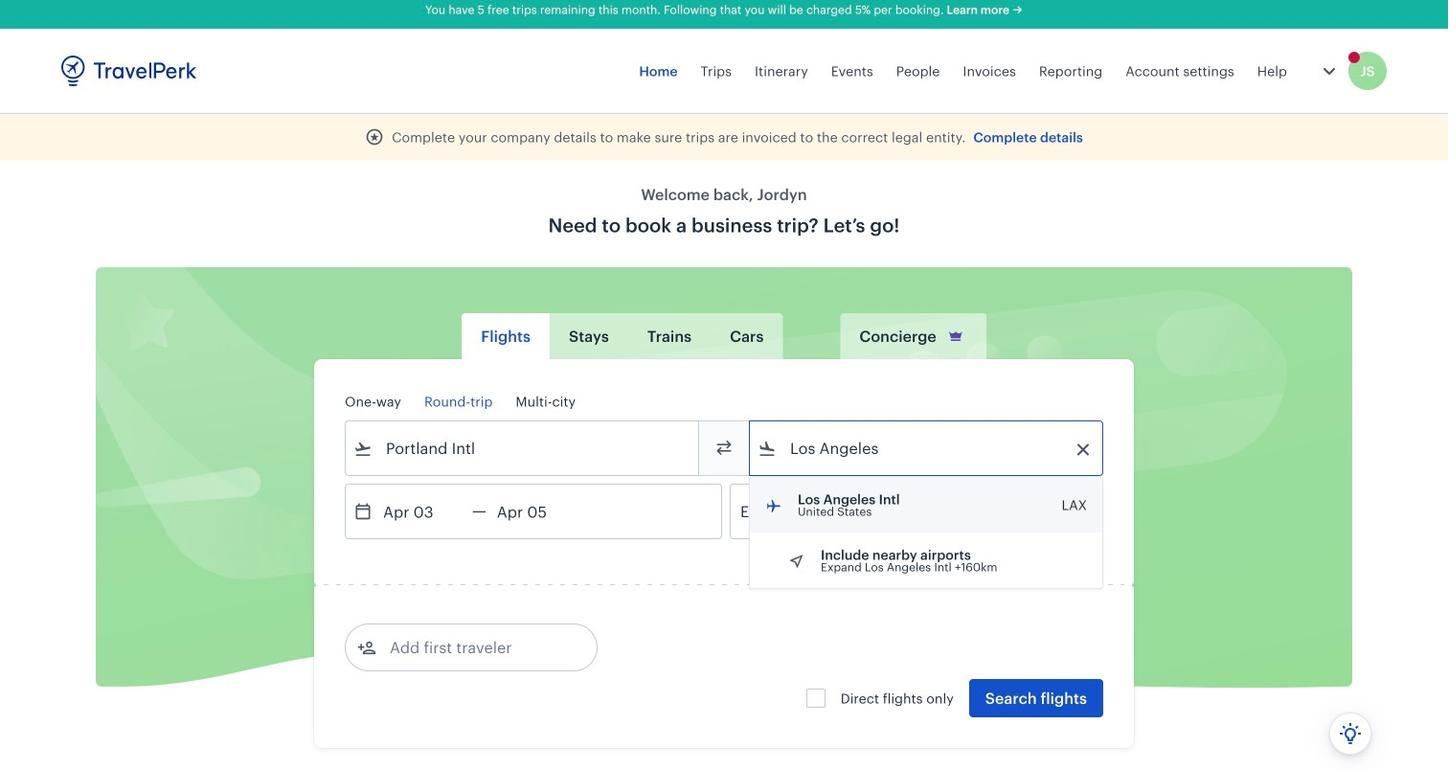 Task type: locate. For each thing, give the bounding box(es) containing it.
Depart text field
[[373, 485, 472, 538]]

Return text field
[[487, 485, 586, 538]]

From search field
[[373, 433, 674, 464]]



Task type: vqa. For each thing, say whether or not it's contained in the screenshot.
Depart field
no



Task type: describe. For each thing, give the bounding box(es) containing it.
Add first traveler search field
[[377, 632, 576, 663]]

To search field
[[777, 433, 1078, 464]]



